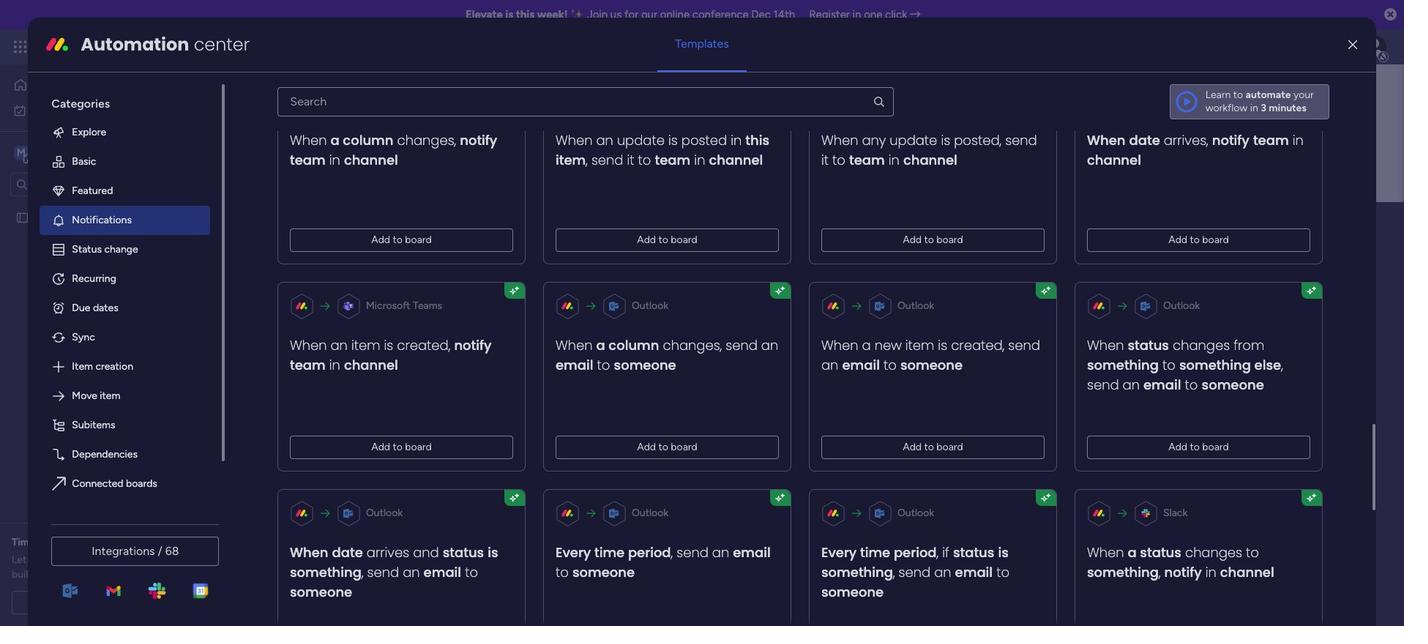Task type: describe. For each thing, give the bounding box(es) containing it.
email inside when a column changes, send an email to someone
[[556, 356, 594, 374]]

outlook for changes from
[[1164, 299, 1200, 312]]

categories list box
[[40, 84, 225, 528]]

a for to
[[597, 336, 606, 354]]

my work button
[[9, 98, 157, 122]]

is inside when any update is posted, send it to
[[941, 131, 951, 149]]

status inside when a status changes to something , notify in channel
[[1141, 543, 1182, 561]]

someone inside every time period , if status is something , send an email to someone
[[822, 583, 884, 601]]

of
[[87, 568, 97, 581]]

due
[[72, 302, 90, 314]]

notify inside when a column changes, notify team in channel
[[460, 131, 498, 149]]

channel inside when a status changes to something , notify in channel
[[1221, 563, 1275, 581]]

status
[[72, 243, 102, 255]]

one
[[864, 8, 883, 21]]

/
[[158, 544, 162, 558]]

a for notify
[[1128, 543, 1137, 561]]

✨
[[571, 8, 584, 21]]

my work
[[32, 104, 71, 116]]

an inside when a column changes, send an email to someone
[[762, 336, 779, 354]]

to inside when status changes from something to something else
[[1163, 356, 1176, 374]]

recurring option
[[40, 264, 210, 293]]

an inside , send an
[[1123, 375, 1140, 394]]

if
[[943, 543, 950, 561]]

in inside when a column changes, notify team in channel
[[330, 151, 341, 169]]

every for something
[[822, 543, 857, 561]]

email inside when date arrives and status is something , send an email to someone
[[424, 563, 462, 581]]

online
[[660, 8, 690, 21]]

join
[[587, 8, 608, 21]]

when for when an item is created, notify team in channel
[[290, 336, 327, 354]]

posted
[[682, 131, 727, 149]]

when for when a column changes, notify team in channel
[[290, 131, 327, 149]]

outlook for changes, send an
[[632, 299, 669, 312]]

elevate
[[466, 8, 503, 21]]

update for , send it to
[[617, 131, 665, 149]]

Search in workspace field
[[31, 176, 122, 193]]

basic
[[72, 155, 96, 168]]

status inside every time period , if status is something , send an email to someone
[[954, 543, 995, 561]]

when for when any update is posted, send it to
[[822, 131, 859, 149]]

arrives,
[[1164, 131, 1209, 149]]

search image
[[872, 95, 886, 108]]

categories
[[52, 97, 110, 110]]

test link
[[255, 350, 980, 392]]

connected boards
[[72, 477, 157, 490]]

outlook for to
[[898, 299, 935, 312]]

categories heading
[[40, 84, 210, 118]]

status inside when status changes from something to something else
[[1128, 336, 1170, 354]]

when for when status changes from something to something else
[[1088, 336, 1125, 354]]

posted,
[[955, 131, 1002, 149]]

select product image
[[13, 40, 28, 54]]

team inside when a column changes, notify team in channel
[[290, 151, 326, 169]]

something inside every time period , if status is something , send an email to someone
[[822, 563, 894, 581]]

main workspace inside workspace selection 'element'
[[34, 145, 120, 159]]

update for in
[[890, 131, 938, 149]]

recent boards
[[276, 295, 352, 309]]

when a column changes, send an email to someone
[[556, 336, 779, 374]]

when an update is posted in
[[556, 131, 746, 149]]

when a column changes, notify team in channel
[[290, 131, 498, 169]]

outlook for arrives and
[[366, 507, 403, 519]]

it inside when any update is posted, send it to
[[822, 151, 829, 169]]

automation center
[[81, 32, 250, 56]]

to inside every time period , if status is something , send an email to someone
[[997, 563, 1010, 581]]

0 vertical spatial option
[[0, 204, 187, 207]]

explore
[[72, 126, 106, 138]]

let
[[12, 554, 27, 566]]

schedule
[[48, 596, 91, 608]]

someone inside when date arrives and status is something , send an email to someone
[[290, 583, 353, 601]]

an inside when an item is created, notify team in channel
[[331, 336, 348, 354]]

explore option
[[40, 118, 210, 147]]

schedule a meeting
[[48, 596, 139, 608]]

time for someone
[[595, 543, 625, 561]]

this inside this item
[[746, 131, 770, 149]]

created, inside when an item is created, notify team in channel
[[397, 336, 451, 354]]

boards for recent boards
[[316, 295, 352, 309]]

register
[[809, 8, 850, 21]]

my
[[32, 104, 46, 116]]

help button
[[1280, 584, 1331, 608]]

time for ,
[[861, 543, 891, 561]]

automate
[[1246, 88, 1291, 101]]

created, inside when a new item is created, send an
[[952, 336, 1005, 354]]

someone inside when a column changes, send an email to someone
[[614, 356, 677, 374]]

subitems
[[72, 419, 115, 431]]

, inside , send an
[[1282, 356, 1284, 374]]

your
[[1294, 88, 1314, 101]]

team in channel
[[850, 151, 958, 169]]

an inside every time period , send an email to someone
[[713, 543, 730, 561]]

featured
[[72, 184, 113, 197]]

a for an
[[862, 336, 871, 354]]

2 vertical spatial this
[[488, 330, 505, 343]]

changes, for notify
[[398, 131, 457, 149]]

due dates option
[[40, 293, 210, 323]]

1 vertical spatial option
[[40, 498, 210, 528]]

someone inside every time period , send an email to someone
[[573, 563, 635, 581]]

for inside time for an expert review let our experts review what you've built so far. free of charge
[[37, 536, 51, 548]]

you
[[385, 330, 402, 343]]

is inside when date arrives and status is something , send an email to someone
[[488, 543, 499, 561]]

when for when date arrives, notify team in channel
[[1088, 131, 1126, 149]]

in inside when date arrives, notify team in channel
[[1293, 131, 1304, 149]]

creation
[[95, 360, 133, 373]]

, inside when a status changes to something , notify in channel
[[1159, 563, 1161, 581]]

home button
[[9, 73, 157, 97]]

main inside workspace selection 'element'
[[34, 145, 59, 159]]

plans
[[276, 40, 300, 53]]

, send it to team in channel
[[586, 151, 763, 169]]

our inside time for an expert review let our experts review what you've built so far. free of charge
[[29, 554, 44, 566]]

test list box
[[0, 202, 187, 428]]

workspace inside 'element'
[[62, 145, 120, 159]]

work for my
[[49, 104, 71, 116]]

dates
[[93, 302, 118, 314]]

item inside option
[[100, 389, 120, 402]]

when any update is posted, send it to
[[822, 131, 1038, 169]]

connected boards option
[[40, 469, 210, 498]]

, inside when date arrives and status is something , send an email to someone
[[362, 563, 364, 581]]

workflow
[[1206, 102, 1248, 114]]

item
[[72, 360, 93, 373]]

elevate is this week! ✨ join us for our online conference dec 14th
[[466, 8, 795, 21]]

email inside every time period , if status is something , send an email to someone
[[955, 563, 993, 581]]

learn
[[1206, 88, 1231, 101]]

68
[[165, 544, 179, 558]]

click
[[885, 8, 908, 21]]

send inside every time period , send an email to someone
[[677, 543, 709, 561]]

period for someone
[[628, 543, 671, 561]]

time
[[12, 536, 35, 548]]

1 it from the left
[[627, 151, 635, 169]]

channel inside when an item is created, notify team in channel
[[344, 356, 398, 374]]

connected
[[72, 477, 123, 490]]

integrations / 68
[[92, 544, 179, 558]]

featured option
[[40, 176, 210, 206]]

1 horizontal spatial email to someone
[[1144, 375, 1265, 394]]

monday work management
[[65, 38, 228, 55]]

move
[[72, 389, 97, 402]]

changes inside when a status changes to something , notify in channel
[[1186, 543, 1243, 561]]

when date arrives and status is something , send an email to someone
[[290, 543, 499, 601]]

send inside , send an
[[1088, 375, 1119, 394]]

date for channel
[[1130, 131, 1161, 149]]

something inside when a status changes to something , notify in channel
[[1088, 563, 1159, 581]]

recurring
[[72, 272, 116, 285]]

description
[[437, 243, 489, 256]]

m
[[17, 146, 26, 159]]

every time period , if status is something , send an email to someone
[[822, 543, 1010, 601]]

due dates
[[72, 302, 118, 314]]

dashboards
[[330, 330, 383, 343]]

change
[[104, 243, 138, 255]]

to inside every time period , send an email to someone
[[556, 563, 569, 581]]

in inside your workflow in
[[1250, 102, 1258, 114]]

an inside time for an expert review let our experts review what you've built so far. free of charge
[[54, 536, 65, 548]]

channel inside when a column changes, notify team in channel
[[344, 151, 398, 169]]

boards for connected boards
[[126, 477, 157, 490]]

14th
[[774, 8, 795, 21]]

send inside when any update is posted, send it to
[[1006, 131, 1038, 149]]

when for when a new item is created, send an
[[822, 336, 859, 354]]

see plans button
[[236, 36, 307, 58]]

free
[[65, 568, 85, 581]]

column for channel
[[343, 131, 394, 149]]

integrations / 68 button
[[52, 537, 219, 566]]

column for to
[[609, 336, 660, 354]]

item creation option
[[40, 352, 210, 381]]

schedule a meeting button
[[12, 591, 175, 614]]

0 vertical spatial and
[[310, 330, 327, 343]]

else
[[1255, 356, 1282, 374]]

so
[[34, 568, 45, 581]]

to inside when date arrives and status is something , send an email to someone
[[465, 563, 478, 581]]

when for when date arrives and status is something , send an email to someone
[[290, 543, 329, 561]]

is inside when a new item is created, send an
[[938, 336, 948, 354]]

boards and dashboards you visited recently in this workspace
[[276, 330, 557, 343]]

center
[[194, 32, 250, 56]]

conference
[[693, 8, 749, 21]]

time for an expert review let our experts review what you've built so far. free of charge
[[12, 536, 171, 581]]

you've
[[141, 554, 171, 566]]

from
[[1234, 336, 1265, 354]]

send inside every time period , if status is something , send an email to someone
[[899, 563, 931, 581]]

team inside when an item is created, notify team in channel
[[290, 356, 326, 374]]

date for something
[[332, 543, 363, 561]]



Task type: vqa. For each thing, say whether or not it's contained in the screenshot.
When a status changes to something , notify in channel
yes



Task type: locate. For each thing, give the bounding box(es) containing it.
period inside every time period , send an email to someone
[[628, 543, 671, 561]]

main workspace down "explore"
[[34, 145, 120, 159]]

work for monday
[[118, 38, 145, 55]]

time inside every time period , send an email to someone
[[595, 543, 625, 561]]

1 vertical spatial date
[[332, 543, 363, 561]]

test down search in workspace field
[[34, 211, 54, 224]]

email inside every time period , send an email to someone
[[733, 543, 771, 561]]

date left arrives
[[332, 543, 363, 561]]

1 vertical spatial our
[[29, 554, 44, 566]]

our left online on the left top
[[641, 8, 658, 21]]

status change
[[72, 243, 138, 255]]

test
[[34, 211, 54, 224], [301, 364, 320, 377]]

status inside when date arrives and status is something , send an email to someone
[[443, 543, 484, 561]]

see plans
[[256, 40, 300, 53]]

and right arrives
[[413, 543, 439, 561]]

0 horizontal spatial main
[[34, 145, 59, 159]]

1 vertical spatial boards
[[126, 477, 157, 490]]

2 created, from the left
[[952, 336, 1005, 354]]

work right my
[[49, 104, 71, 116]]

outlook up every time period , if status is something , send an email to someone
[[898, 507, 935, 519]]

boards right recent
[[316, 295, 352, 309]]

date inside when date arrives, notify team in channel
[[1130, 131, 1161, 149]]

work
[[118, 38, 145, 55], [49, 104, 71, 116]]

when a new item is created, send an
[[822, 336, 1041, 374]]

2 period from the left
[[894, 543, 937, 561]]

move item
[[72, 389, 120, 402]]

→
[[910, 8, 921, 21]]

column
[[343, 131, 394, 149], [609, 336, 660, 354]]

option down connected boards on the bottom of the page
[[40, 498, 210, 528]]

dependencies option
[[40, 440, 210, 469]]

Search for a column type search field
[[278, 87, 894, 116]]

0 horizontal spatial work
[[49, 104, 71, 116]]

0 vertical spatial email to someone
[[843, 356, 963, 374]]

0 vertical spatial public board image
[[15, 211, 29, 224]]

0 vertical spatial main
[[34, 145, 59, 159]]

0 vertical spatial work
[[118, 38, 145, 55]]

1 vertical spatial work
[[49, 104, 71, 116]]

1 horizontal spatial for
[[625, 8, 639, 21]]

when inside when a status changes to something , notify in channel
[[1088, 543, 1125, 561]]

item inside when an item is created, notify team in channel
[[352, 336, 381, 354]]

period
[[628, 543, 671, 561], [894, 543, 937, 561]]

dependencies
[[72, 448, 138, 460]]

, inside every time period , send an email to someone
[[671, 543, 673, 561]]

1 time from the left
[[595, 543, 625, 561]]

1 horizontal spatial public board image
[[277, 363, 293, 379]]

something inside when date arrives and status is something , send an email to someone
[[290, 563, 362, 581]]

0 horizontal spatial this
[[488, 330, 505, 343]]

item inside this item
[[556, 151, 586, 169]]

add to board
[[372, 233, 432, 246], [637, 233, 698, 246], [903, 233, 964, 246], [1169, 233, 1229, 246], [372, 441, 432, 453], [637, 441, 698, 453], [903, 441, 964, 453], [1169, 441, 1229, 453]]

update
[[617, 131, 665, 149], [890, 131, 938, 149]]

1 every from the left
[[556, 543, 591, 561]]

0 vertical spatial date
[[1130, 131, 1161, 149]]

test down boards
[[301, 364, 320, 377]]

someone
[[614, 356, 677, 374], [901, 356, 963, 374], [1202, 375, 1265, 394], [573, 563, 635, 581], [290, 583, 353, 601], [822, 583, 884, 601]]

0 vertical spatial changes,
[[398, 131, 457, 149]]

meeting
[[101, 596, 139, 608]]

1 vertical spatial test
[[301, 364, 320, 377]]

week!
[[537, 8, 568, 21]]

0 vertical spatial boards
[[316, 295, 352, 309]]

0 vertical spatial for
[[625, 8, 639, 21]]

for right time
[[37, 536, 51, 548]]

public board image down workspace "icon"
[[15, 211, 29, 224]]

a for channel
[[331, 131, 340, 149]]

1 vertical spatial main workspace
[[365, 207, 553, 240]]

outlook up arrives
[[366, 507, 403, 519]]

main
[[34, 145, 59, 159], [365, 207, 422, 240]]

1 vertical spatial public board image
[[277, 363, 293, 379]]

dec
[[751, 8, 771, 21]]

1 horizontal spatial our
[[641, 8, 658, 21]]

test inside list box
[[34, 211, 54, 224]]

in inside when an item is created, notify team in channel
[[330, 356, 341, 374]]

main workspace
[[34, 145, 120, 159], [365, 207, 553, 240]]

when date arrives, notify team in channel
[[1088, 131, 1304, 169]]

1 vertical spatial changes,
[[663, 336, 722, 354]]

0 vertical spatial this
[[516, 8, 535, 21]]

subitems option
[[40, 411, 210, 440]]

add to board button
[[290, 228, 514, 252], [556, 228, 779, 252], [822, 228, 1045, 252], [1088, 228, 1311, 252], [290, 436, 514, 459], [556, 436, 779, 459], [822, 436, 1045, 459], [1088, 436, 1311, 459]]

0 horizontal spatial time
[[595, 543, 625, 561]]

a
[[331, 131, 340, 149], [597, 336, 606, 354], [862, 336, 871, 354], [1128, 543, 1137, 561], [93, 596, 98, 608]]

1 horizontal spatial and
[[413, 543, 439, 561]]

our
[[641, 8, 658, 21], [29, 554, 44, 566]]

2 every from the left
[[822, 543, 857, 561]]

1 vertical spatial review
[[83, 554, 114, 566]]

when an item is created, notify team in channel
[[290, 336, 492, 374]]

status change option
[[40, 235, 210, 264]]

a inside button
[[93, 596, 98, 608]]

0 horizontal spatial every
[[556, 543, 591, 561]]

email to someone down new
[[843, 356, 963, 374]]

1 horizontal spatial this
[[516, 8, 535, 21]]

a inside when a column changes, notify team in channel
[[331, 131, 340, 149]]

team inside when date arrives, notify team in channel
[[1254, 131, 1289, 149]]

a inside when a status changes to something , notify in channel
[[1128, 543, 1137, 561]]

option
[[0, 204, 187, 207], [40, 498, 210, 528]]

0 horizontal spatial created,
[[397, 336, 451, 354]]

item left you
[[352, 336, 381, 354]]

notifications option
[[40, 206, 210, 235]]

public board image inside test list box
[[15, 211, 29, 224]]

notify inside when an item is created, notify team in channel
[[455, 336, 492, 354]]

far.
[[48, 568, 62, 581]]

notifications
[[72, 214, 132, 226]]

an inside when a new item is created, send an
[[822, 356, 839, 374]]

1 horizontal spatial test
[[301, 364, 320, 377]]

see
[[256, 40, 274, 53]]

changes, inside when a column changes, send an email to someone
[[663, 336, 722, 354]]

outlook up when status changes from something to something else
[[1164, 299, 1200, 312]]

date inside when date arrives and status is something , send an email to someone
[[332, 543, 363, 561]]

brad klo image
[[1363, 35, 1387, 59]]

an inside when date arrives and status is something , send an email to someone
[[403, 563, 420, 581]]

0 horizontal spatial period
[[628, 543, 671, 561]]

boards
[[316, 295, 352, 309], [126, 477, 157, 490]]

2 time from the left
[[861, 543, 891, 561]]

0 vertical spatial column
[[343, 131, 394, 149]]

something
[[1088, 356, 1159, 374], [1180, 356, 1252, 374], [290, 563, 362, 581], [822, 563, 894, 581], [1088, 563, 1159, 581]]

in inside when a status changes to something , notify in channel
[[1206, 563, 1217, 581]]

1 vertical spatial column
[[609, 336, 660, 354]]

basic option
[[40, 147, 210, 176]]

0 horizontal spatial date
[[332, 543, 363, 561]]

is inside when an item is created, notify team in channel
[[384, 336, 394, 354]]

, send an
[[1088, 356, 1284, 394]]

changes down slack
[[1186, 543, 1243, 561]]

2 update from the left
[[890, 131, 938, 149]]

outlook up every time period , send an email to someone
[[632, 507, 669, 519]]

it up main workspace field
[[822, 151, 829, 169]]

when inside when an item is created, notify team in channel
[[290, 336, 327, 354]]

this right recently
[[488, 330, 505, 343]]

0 horizontal spatial changes,
[[398, 131, 457, 149]]

learn to automate
[[1206, 88, 1291, 101]]

0 horizontal spatial column
[[343, 131, 394, 149]]

every
[[556, 543, 591, 561], [822, 543, 857, 561]]

1 vertical spatial main
[[365, 207, 422, 240]]

a inside when a column changes, send an email to someone
[[597, 336, 606, 354]]

1 horizontal spatial created,
[[952, 336, 1005, 354]]

date left arrives,
[[1130, 131, 1161, 149]]

notify inside when date arrives, notify team in channel
[[1213, 131, 1250, 149]]

us
[[611, 8, 622, 21]]

option down featured
[[0, 204, 187, 207]]

Main workspace field
[[362, 207, 1345, 240]]

boards inside option
[[126, 477, 157, 490]]

changes, for send
[[663, 336, 722, 354]]

when inside when date arrives and status is something , send an email to someone
[[290, 543, 329, 561]]

add
[[372, 233, 391, 246], [637, 233, 656, 246], [903, 233, 922, 246], [1169, 233, 1188, 246], [364, 243, 383, 256], [372, 441, 391, 453], [637, 441, 656, 453], [903, 441, 922, 453], [1169, 441, 1188, 453]]

and inside when date arrives and status is something , send an email to someone
[[413, 543, 439, 561]]

work right monday
[[118, 38, 145, 55]]

item inside when a new item is created, send an
[[906, 336, 935, 354]]

0 horizontal spatial our
[[29, 554, 44, 566]]

1 vertical spatial email to someone
[[1144, 375, 1265, 394]]

public board image down boards
[[277, 363, 293, 379]]

when status changes from something to something else
[[1088, 336, 1282, 374]]

and
[[310, 330, 327, 343], [413, 543, 439, 561]]

send
[[1006, 131, 1038, 149], [592, 151, 624, 169], [726, 336, 758, 354], [1009, 336, 1041, 354], [1088, 375, 1119, 394], [677, 543, 709, 561], [368, 563, 399, 581], [899, 563, 931, 581]]

slack
[[1164, 507, 1188, 519]]

1 vertical spatial and
[[413, 543, 439, 561]]

1 period from the left
[[628, 543, 671, 561]]

changes inside when status changes from something to something else
[[1173, 336, 1230, 354]]

review up of
[[83, 554, 114, 566]]

item down "search for a column type" search box
[[556, 151, 586, 169]]

help
[[1292, 589, 1319, 604]]

1 vertical spatial for
[[37, 536, 51, 548]]

when inside when a column changes, send an email to someone
[[556, 336, 593, 354]]

0 horizontal spatial update
[[617, 131, 665, 149]]

review up what
[[101, 536, 132, 548]]

add to favorites image
[[946, 363, 961, 378]]

changes
[[1173, 336, 1230, 354], [1186, 543, 1243, 561]]

period for ,
[[894, 543, 937, 561]]

3
[[1261, 102, 1267, 114]]

None search field
[[278, 87, 894, 116]]

2 it from the left
[[822, 151, 829, 169]]

main workspace up description
[[365, 207, 553, 240]]

3 minutes
[[1261, 102, 1307, 114]]

what
[[116, 554, 139, 566]]

1 horizontal spatial main workspace
[[365, 207, 553, 240]]

1 horizontal spatial boards
[[316, 295, 352, 309]]

0 horizontal spatial main workspace
[[34, 145, 120, 159]]

main right workspace "icon"
[[34, 145, 59, 159]]

built
[[12, 568, 32, 581]]

microsoft
[[366, 299, 411, 312]]

recent
[[276, 295, 313, 309]]

to inside when a status changes to something , notify in channel
[[1247, 543, 1260, 561]]

this item
[[556, 131, 770, 169]]

1 vertical spatial changes
[[1186, 543, 1243, 561]]

item right 'move'
[[100, 389, 120, 402]]

is
[[505, 8, 513, 21], [669, 131, 678, 149], [941, 131, 951, 149], [384, 336, 394, 354], [938, 336, 948, 354], [488, 543, 499, 561], [999, 543, 1009, 561]]

0 vertical spatial test
[[34, 211, 54, 224]]

move item option
[[40, 381, 210, 411]]

date
[[1130, 131, 1161, 149], [332, 543, 363, 561]]

public board image inside test link
[[277, 363, 293, 379]]

send inside when date arrives and status is something , send an email to someone
[[368, 563, 399, 581]]

update up , send it to team in channel
[[617, 131, 665, 149]]

when for when an update is posted in
[[556, 131, 593, 149]]

0 horizontal spatial for
[[37, 536, 51, 548]]

home
[[34, 78, 62, 91]]

an inside every time period , if status is something , send an email to someone
[[935, 563, 952, 581]]

notify inside when a status changes to something , notify in channel
[[1165, 563, 1202, 581]]

it down when an update is posted in at the top of page
[[627, 151, 635, 169]]

this right posted
[[746, 131, 770, 149]]

send inside when a new item is created, send an
[[1009, 336, 1041, 354]]

every for to
[[556, 543, 591, 561]]

automation  center image
[[46, 33, 69, 56]]

recently
[[438, 330, 475, 343]]

to inside when a column changes, send an email to someone
[[597, 356, 611, 374]]

0 horizontal spatial it
[[627, 151, 635, 169]]

sync
[[72, 331, 95, 343]]

is inside every time period , if status is something , send an email to someone
[[999, 543, 1009, 561]]

period inside every time period , if status is something , send an email to someone
[[894, 543, 937, 561]]

1 horizontal spatial time
[[861, 543, 891, 561]]

teams
[[413, 299, 443, 312]]

a inside when a new item is created, send an
[[862, 336, 871, 354]]

when inside when status changes from something to something else
[[1088, 336, 1125, 354]]

outlook up new
[[898, 299, 935, 312]]

your workflow in
[[1206, 88, 1314, 114]]

our up so
[[29, 554, 44, 566]]

outlook
[[632, 299, 669, 312], [898, 299, 935, 312], [1164, 299, 1200, 312], [366, 507, 403, 519], [632, 507, 669, 519], [898, 507, 935, 519]]

boards down dependencies option
[[126, 477, 157, 490]]

register in one click →
[[809, 8, 921, 21]]

,
[[586, 151, 588, 169], [1282, 356, 1284, 374], [671, 543, 673, 561], [937, 543, 939, 561], [362, 563, 364, 581], [894, 563, 895, 581], [1159, 563, 1161, 581]]

work inside button
[[49, 104, 71, 116]]

1 horizontal spatial changes,
[[663, 336, 722, 354]]

time inside every time period , if status is something , send an email to someone
[[861, 543, 891, 561]]

0 vertical spatial review
[[101, 536, 132, 548]]

permissions
[[436, 295, 498, 309]]

channel inside when date arrives, notify team in channel
[[1088, 151, 1142, 169]]

when for when a column changes, send an email to someone
[[556, 336, 593, 354]]

send inside when a column changes, send an email to someone
[[726, 336, 758, 354]]

notify
[[460, 131, 498, 149], [1213, 131, 1250, 149], [455, 336, 492, 354], [1165, 563, 1202, 581]]

column inside when a column changes, notify team in channel
[[343, 131, 394, 149]]

1 horizontal spatial date
[[1130, 131, 1161, 149]]

for right us
[[625, 8, 639, 21]]

this left week!
[[516, 8, 535, 21]]

1 horizontal spatial period
[[894, 543, 937, 561]]

0 vertical spatial main workspace
[[34, 145, 120, 159]]

0 vertical spatial our
[[641, 8, 658, 21]]

2 horizontal spatial this
[[746, 131, 770, 149]]

item creation
[[72, 360, 133, 373]]

register in one click → link
[[809, 8, 921, 21]]

0 horizontal spatial public board image
[[15, 211, 29, 224]]

changes, inside when a column changes, notify team in channel
[[398, 131, 457, 149]]

when inside when a new item is created, send an
[[822, 336, 859, 354]]

workspace image
[[14, 145, 29, 161]]

0 horizontal spatial test
[[34, 211, 54, 224]]

every inside every time period , if status is something , send an email to someone
[[822, 543, 857, 561]]

update up 'team in channel'
[[890, 131, 938, 149]]

in
[[853, 8, 861, 21], [1250, 102, 1258, 114], [731, 131, 742, 149], [1293, 131, 1304, 149], [330, 151, 341, 169], [695, 151, 706, 169], [889, 151, 900, 169], [478, 330, 486, 343], [330, 356, 341, 374], [1206, 563, 1217, 581]]

1 created, from the left
[[397, 336, 451, 354]]

when for when a status changes to something , notify in channel
[[1088, 543, 1125, 561]]

changes up , send an
[[1173, 336, 1230, 354]]

0 vertical spatial changes
[[1173, 336, 1230, 354]]

1 horizontal spatial column
[[609, 336, 660, 354]]

members
[[370, 295, 419, 309]]

main up add workspace description
[[365, 207, 422, 240]]

microsoft teams
[[366, 299, 443, 312]]

monday
[[65, 38, 115, 55]]

1 horizontal spatial work
[[118, 38, 145, 55]]

0 horizontal spatial and
[[310, 330, 327, 343]]

1 horizontal spatial it
[[822, 151, 829, 169]]

to inside when any update is posted, send it to
[[833, 151, 846, 169]]

every time period , send an email to someone
[[556, 543, 771, 581]]

new
[[875, 336, 902, 354]]

time
[[595, 543, 625, 561], [861, 543, 891, 561]]

email to someone down when status changes from something to something else
[[1144, 375, 1265, 394]]

sync option
[[40, 323, 210, 352]]

0 horizontal spatial boards
[[126, 477, 157, 490]]

it
[[627, 151, 635, 169], [822, 151, 829, 169]]

0 horizontal spatial email to someone
[[843, 356, 963, 374]]

outlook up when a column changes, send an email to someone
[[632, 299, 669, 312]]

1 update from the left
[[617, 131, 665, 149]]

workspace
[[62, 145, 120, 159], [428, 207, 553, 240], [385, 243, 435, 256], [508, 330, 557, 343]]

1 horizontal spatial main
[[365, 207, 422, 240]]

column inside when a column changes, send an email to someone
[[609, 336, 660, 354]]

1 horizontal spatial every
[[822, 543, 857, 561]]

automation
[[81, 32, 189, 56]]

integrations
[[92, 544, 155, 558]]

experts
[[47, 554, 81, 566]]

item right new
[[906, 336, 935, 354]]

1 horizontal spatial update
[[890, 131, 938, 149]]

when inside when a column changes, notify team in channel
[[290, 131, 327, 149]]

1 vertical spatial this
[[746, 131, 770, 149]]

and right boards
[[310, 330, 327, 343]]

item
[[556, 151, 586, 169], [352, 336, 381, 354], [906, 336, 935, 354], [100, 389, 120, 402]]

public board image
[[15, 211, 29, 224], [277, 363, 293, 379]]

workspace selection element
[[14, 144, 122, 163]]



